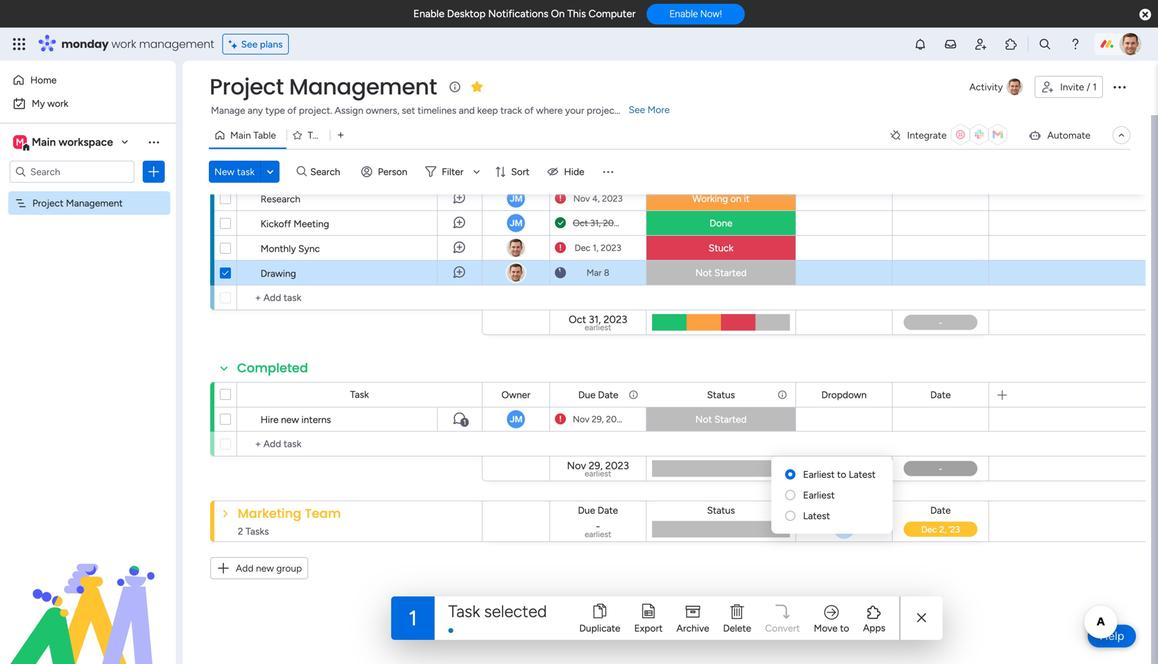 Task type: vqa. For each thing, say whether or not it's contained in the screenshot.
list box on the left of page
no



Task type: locate. For each thing, give the bounding box(es) containing it.
0 vertical spatial see
[[241, 38, 258, 50]]

1 vertical spatial status
[[708, 505, 736, 516]]

new inside button
[[256, 563, 274, 574]]

0 vertical spatial dropdown
[[822, 389, 867, 401]]

0 horizontal spatial main
[[32, 136, 56, 149]]

1 to from the top
[[237, 139, 252, 156]]

0 horizontal spatial latest
[[804, 510, 831, 522]]

show board description image
[[447, 80, 463, 94]]

table left add view icon
[[308, 129, 331, 141]]

2 due date field from the top
[[575, 174, 622, 189]]

oct for oct 31, 2023 earliest
[[569, 313, 587, 326]]

see for see more
[[629, 104, 646, 116]]

0 vertical spatial earliest
[[585, 323, 612, 333]]

2023 down nov 4, 2023
[[604, 218, 624, 229]]

latest down earliest to latest
[[804, 510, 831, 522]]

1 vertical spatial work
[[47, 98, 68, 109]]

to for move
[[841, 623, 850, 634]]

work inside option
[[47, 98, 68, 109]]

management inside list box
[[66, 197, 123, 209]]

project inside list box
[[32, 197, 64, 209]]

2023 down nov 29, 2023
[[606, 460, 630, 472]]

table down any
[[254, 129, 276, 141]]

1 horizontal spatial work
[[111, 36, 136, 52]]

2023 for oct 31, 2023
[[604, 218, 624, 229]]

1 dropdown field from the top
[[819, 387, 871, 403]]

of right 'type'
[[288, 105, 297, 116]]

4 due from the top
[[578, 505, 596, 516]]

1 not started from the top
[[696, 267, 747, 279]]

home
[[30, 74, 57, 86]]

latest up 26
[[849, 469, 876, 480]]

workspace
[[59, 136, 113, 149]]

workspace options image
[[147, 135, 161, 149]]

2 enable from the left
[[670, 8, 698, 19]]

29, for nov 29, 2023
[[592, 414, 604, 425]]

2 earliest from the top
[[804, 489, 835, 501]]

0 horizontal spatial management
[[66, 197, 123, 209]]

0 horizontal spatial new
[[256, 563, 274, 574]]

main
[[230, 129, 251, 141], [32, 136, 56, 149]]

v2 overdue deadline image for nov 4, 2023
[[555, 192, 566, 205]]

team
[[305, 505, 341, 522]]

1 horizontal spatial enable
[[670, 8, 698, 19]]

earliest
[[804, 469, 835, 480], [804, 489, 835, 501]]

do for second to do field
[[256, 146, 273, 164]]

1 due from the top
[[579, 168, 596, 180]]

nov left 4,
[[574, 193, 590, 204]]

1 horizontal spatial table
[[308, 129, 331, 141]]

3 due date from the top
[[579, 389, 619, 401]]

1 vertical spatial nov
[[573, 414, 590, 425]]

desktop
[[447, 8, 486, 20]]

automate button
[[1023, 124, 1097, 146]]

nov down nov 29, 2023
[[567, 460, 587, 472]]

31, inside oct 31, 2023 earliest
[[589, 313, 601, 326]]

2023 right 4,
[[602, 193, 623, 204]]

2 dropdown field from the top
[[819, 503, 871, 518]]

see left more
[[629, 104, 646, 116]]

see left plans
[[241, 38, 258, 50]]

26
[[840, 524, 849, 534]]

Marketing Team field
[[235, 505, 345, 523]]

31, for oct 31, 2023
[[591, 218, 601, 229]]

4,
[[593, 193, 600, 204]]

see plans
[[241, 38, 283, 50]]

0 vertical spatial 29,
[[592, 414, 604, 425]]

2 do from the top
[[256, 146, 273, 164]]

v2 search image
[[297, 164, 307, 180]]

0 horizontal spatial 1
[[409, 606, 418, 631]]

options image
[[1112, 79, 1129, 95]]

dropdown right column information icon
[[822, 389, 867, 401]]

nov right v2 overdue deadline image at left bottom
[[573, 414, 590, 425]]

nov
[[574, 193, 590, 204], [573, 414, 590, 425], [567, 460, 587, 472]]

main for main table
[[230, 129, 251, 141]]

1 vertical spatial date field
[[928, 503, 955, 518]]

latest
[[849, 469, 876, 480], [804, 510, 831, 522]]

to do for 1st to do field from the top of the page
[[237, 139, 273, 156]]

2 earliest from the top
[[585, 469, 612, 479]]

due date for 1st "due date" field from the top
[[579, 168, 619, 180]]

stuck
[[709, 242, 734, 254]]

workspace selection element
[[13, 134, 115, 152]]

v2 overdue deadline image
[[555, 192, 566, 205], [555, 241, 566, 255]]

work
[[111, 36, 136, 52], [47, 98, 68, 109]]

1 vertical spatial project management
[[32, 197, 123, 209]]

due date for second "due date" field
[[579, 175, 619, 187]]

task
[[237, 166, 255, 178]]

monday work management
[[61, 36, 214, 52]]

1 vertical spatial project
[[32, 197, 64, 209]]

1 enable from the left
[[414, 8, 445, 20]]

0 vertical spatial earliest
[[804, 469, 835, 480]]

enable left "desktop" at left
[[414, 8, 445, 20]]

management up assign
[[289, 71, 437, 102]]

filter button
[[420, 161, 485, 183]]

mar 8
[[587, 267, 610, 278]]

29, down nov 29, 2023
[[589, 460, 603, 472]]

project up any
[[210, 71, 284, 102]]

stands.
[[621, 105, 651, 116]]

see more link
[[628, 103, 672, 117]]

enable left now!
[[670, 8, 698, 19]]

2023 for nov 29, 2023
[[606, 414, 627, 425]]

0 vertical spatial latest
[[849, 469, 876, 480]]

update feed image
[[944, 37, 958, 51]]

due for second "due date" field from the bottom
[[579, 389, 596, 401]]

1 vertical spatial dropdown field
[[819, 503, 871, 518]]

2023
[[602, 193, 623, 204], [604, 218, 624, 229], [601, 242, 622, 254], [604, 313, 628, 326], [606, 414, 627, 425], [606, 460, 630, 472]]

1 status from the top
[[708, 389, 736, 401]]

enable for enable now!
[[670, 8, 698, 19]]

marketing
[[238, 505, 302, 522]]

1 earliest from the top
[[585, 323, 612, 333]]

oct
[[573, 218, 588, 229], [569, 313, 587, 326]]

to
[[838, 469, 847, 480], [841, 623, 850, 634]]

31, down 4,
[[591, 218, 601, 229]]

v2 overdue deadline image for dec 1, 2023
[[555, 241, 566, 255]]

type
[[266, 105, 285, 116]]

option
[[0, 191, 176, 194]]

oct 31, 2023 earliest
[[569, 313, 628, 333]]

1 horizontal spatial new
[[281, 414, 299, 426]]

date inside "due date - earliest"
[[598, 505, 619, 516]]

0 vertical spatial started
[[715, 267, 747, 279]]

1 earliest from the top
[[804, 469, 835, 480]]

1 vertical spatial not
[[696, 414, 713, 425]]

0 vertical spatial nov
[[574, 193, 590, 204]]

1 vertical spatial earliest
[[585, 469, 612, 479]]

due date
[[579, 168, 619, 180], [579, 175, 619, 187], [579, 389, 619, 401]]

dropdown for first dropdown field from the bottom of the page
[[822, 505, 867, 516]]

0 horizontal spatial of
[[288, 105, 297, 116]]

angle down image
[[267, 167, 274, 177]]

2023 down 8
[[604, 313, 628, 326]]

1 vertical spatial not started
[[696, 414, 747, 425]]

new task
[[215, 166, 255, 178]]

of right 'track'
[[525, 105, 534, 116]]

Search field
[[307, 162, 348, 181]]

0 horizontal spatial table
[[254, 129, 276, 141]]

new
[[215, 166, 235, 178]]

Due Date field
[[575, 167, 622, 182], [575, 174, 622, 189], [575, 387, 622, 403], [575, 503, 622, 518]]

29, inside nov 29, 2023 earliest
[[589, 460, 603, 472]]

monthly sync
[[261, 243, 320, 255]]

2 date field from the top
[[928, 503, 955, 518]]

1 inside button
[[1094, 81, 1098, 93]]

done
[[710, 217, 733, 229]]

1 to do from the top
[[237, 139, 273, 156]]

1 vertical spatial 29,
[[589, 460, 603, 472]]

1 vertical spatial management
[[66, 197, 123, 209]]

workspace image
[[13, 135, 27, 150]]

owner
[[502, 168, 531, 180], [502, 175, 531, 187], [502, 389, 531, 401]]

0 vertical spatial project
[[210, 71, 284, 102]]

due
[[579, 168, 596, 180], [579, 175, 596, 187], [579, 389, 596, 401], [578, 505, 596, 516]]

due for 1st "due date" field from the top
[[579, 168, 596, 180]]

2023 inside nov 29, 2023 earliest
[[606, 460, 630, 472]]

date
[[598, 168, 619, 180], [598, 175, 619, 187], [598, 389, 619, 401], [931, 389, 952, 401], [598, 505, 619, 516], [931, 505, 952, 516]]

v2 overdue deadline image left dec
[[555, 241, 566, 255]]

1 vertical spatial 31,
[[589, 313, 601, 326]]

project down search in workspace field
[[32, 197, 64, 209]]

1 horizontal spatial project
[[210, 71, 284, 102]]

lottie animation element
[[0, 525, 176, 664]]

notifications image
[[914, 37, 928, 51]]

earliest inside nov 29, 2023 earliest
[[585, 469, 612, 479]]

where
[[536, 105, 563, 116]]

31, for oct 31, 2023 earliest
[[589, 313, 601, 326]]

Owner field
[[498, 167, 534, 182], [498, 174, 534, 189], [498, 387, 534, 403]]

see more
[[629, 104, 670, 116]]

earliest down nov 29, 2023 earliest at the bottom of the page
[[585, 529, 612, 539]]

1 horizontal spatial 1
[[464, 418, 466, 427]]

person
[[378, 166, 408, 178]]

2 status field from the top
[[704, 503, 739, 518]]

project.
[[299, 105, 332, 116]]

interns
[[302, 414, 331, 426]]

0 horizontal spatial see
[[241, 38, 258, 50]]

2 status from the top
[[708, 505, 736, 516]]

2 due date from the top
[[579, 175, 619, 187]]

main right workspace image
[[32, 136, 56, 149]]

0 vertical spatial new
[[281, 414, 299, 426]]

status for 2nd the status field from the bottom of the page
[[708, 389, 736, 401]]

31, down mar
[[589, 313, 601, 326]]

convert
[[766, 623, 801, 634]]

project management down search in workspace field
[[32, 197, 123, 209]]

earliest up "due date - earliest"
[[585, 469, 612, 479]]

2 to do from the top
[[237, 146, 273, 164]]

1 do from the top
[[256, 139, 273, 156]]

1 horizontal spatial main
[[230, 129, 251, 141]]

enable desktop notifications on this computer
[[414, 8, 636, 20]]

to do
[[237, 139, 273, 156], [237, 146, 273, 164]]

1 vertical spatial status field
[[704, 503, 739, 518]]

task selected
[[449, 602, 547, 622]]

enable inside 'button'
[[670, 8, 698, 19]]

0 horizontal spatial work
[[47, 98, 68, 109]]

due date for second "due date" field from the bottom
[[579, 389, 619, 401]]

to right move
[[841, 623, 850, 634]]

0 vertical spatial + add task text field
[[244, 290, 476, 306]]

enable
[[414, 8, 445, 20], [670, 8, 698, 19]]

1 dropdown from the top
[[822, 389, 867, 401]]

not
[[696, 267, 713, 279], [696, 414, 713, 425]]

of
[[288, 105, 297, 116], [525, 105, 534, 116]]

dec
[[575, 242, 591, 254]]

this
[[568, 8, 586, 20]]

management down search in workspace field
[[66, 197, 123, 209]]

menu image
[[601, 165, 615, 179]]

due up 4,
[[579, 175, 596, 187]]

timelines
[[418, 105, 457, 116]]

kickoff meeting
[[261, 218, 329, 230]]

1 horizontal spatial see
[[629, 104, 646, 116]]

29, right v2 overdue deadline image at left bottom
[[592, 414, 604, 425]]

hide button
[[542, 161, 593, 183]]

main inside button
[[230, 129, 251, 141]]

0 vertical spatial status field
[[704, 387, 739, 403]]

due down nov 29, 2023 earliest at the bottom of the page
[[578, 505, 596, 516]]

any
[[248, 105, 263, 116]]

dropdown field right column information icon
[[819, 387, 871, 403]]

nov inside nov 29, 2023 earliest
[[567, 460, 587, 472]]

home option
[[8, 69, 168, 91]]

my work option
[[8, 92, 168, 115]]

main down manage
[[230, 129, 251, 141]]

add new group button
[[210, 557, 308, 579]]

2 to from the top
[[237, 146, 252, 164]]

task for 1st to do field from the top of the page
[[350, 168, 369, 180]]

1 vertical spatial oct
[[569, 313, 587, 326]]

2 dropdown from the top
[[822, 505, 867, 516]]

column information image
[[777, 389, 789, 400]]

project
[[210, 71, 284, 102], [32, 197, 64, 209]]

earliest inside oct 31, 2023 earliest
[[585, 323, 612, 333]]

2 vertical spatial nov
[[567, 460, 587, 472]]

work for monday
[[111, 36, 136, 52]]

Date field
[[928, 387, 955, 403], [928, 503, 955, 518]]

4 due date field from the top
[[575, 503, 622, 518]]

to
[[237, 139, 252, 156], [237, 146, 252, 164]]

0 vertical spatial 1
[[1094, 81, 1098, 93]]

research
[[261, 193, 301, 205]]

0 vertical spatial to
[[838, 469, 847, 480]]

2 due from the top
[[579, 175, 596, 187]]

1 vertical spatial earliest
[[804, 489, 835, 501]]

dropdown field up 26
[[819, 503, 871, 518]]

1 vertical spatial v2 overdue deadline image
[[555, 241, 566, 255]]

0 vertical spatial date field
[[928, 387, 955, 403]]

main workspace
[[32, 136, 113, 149]]

dropdown for first dropdown field from the top of the page
[[822, 389, 867, 401]]

2023 up nov 29, 2023 earliest at the bottom of the page
[[606, 414, 627, 425]]

0 vertical spatial work
[[111, 36, 136, 52]]

1 horizontal spatial of
[[525, 105, 534, 116]]

2 + add task text field from the top
[[244, 436, 476, 453]]

+ Add task text field
[[244, 290, 476, 306], [244, 436, 476, 453]]

earliest down mar 8
[[585, 323, 612, 333]]

new right hire
[[281, 414, 299, 426]]

terry turtle image
[[1120, 33, 1142, 55]]

2 horizontal spatial 1
[[1094, 81, 1098, 93]]

1 v2 overdue deadline image from the top
[[555, 192, 566, 205]]

0 vertical spatial v2 overdue deadline image
[[555, 192, 566, 205]]

1 vertical spatial new
[[256, 563, 274, 574]]

1 horizontal spatial project management
[[210, 71, 437, 102]]

add new group
[[236, 563, 302, 574]]

kickoff
[[261, 218, 291, 230]]

1 vertical spatial started
[[715, 414, 747, 425]]

0 vertical spatial oct
[[573, 218, 588, 229]]

see
[[241, 38, 258, 50], [629, 104, 646, 116]]

Status field
[[704, 387, 739, 403], [704, 503, 739, 518]]

1 vertical spatial to
[[841, 623, 850, 634]]

see inside see more link
[[629, 104, 646, 116]]

2023 inside oct 31, 2023 earliest
[[604, 313, 628, 326]]

archive
[[677, 623, 710, 634]]

Dropdown field
[[819, 387, 871, 403], [819, 503, 871, 518]]

0 horizontal spatial enable
[[414, 8, 445, 20]]

2 not from the top
[[696, 414, 713, 425]]

v2 done deadline image
[[555, 217, 566, 230]]

2023 for nov 29, 2023 earliest
[[606, 460, 630, 472]]

project management up project.
[[210, 71, 437, 102]]

main for main workspace
[[32, 136, 56, 149]]

2023 right "1,"
[[601, 242, 622, 254]]

1 + add task text field from the top
[[244, 290, 476, 306]]

not started
[[696, 267, 747, 279], [696, 414, 747, 425]]

1 vertical spatial dropdown
[[822, 505, 867, 516]]

2 v2 overdue deadline image from the top
[[555, 241, 566, 255]]

0 vertical spatial 31,
[[591, 218, 601, 229]]

table
[[254, 129, 276, 141], [308, 129, 331, 141]]

see inside see plans button
[[241, 38, 258, 50]]

To Do field
[[234, 139, 276, 157], [234, 146, 276, 164]]

to for earliest
[[838, 469, 847, 480]]

work right the my
[[47, 98, 68, 109]]

v2 overdue deadline image up v2 done deadline image
[[555, 192, 566, 205]]

3 due from the top
[[579, 389, 596, 401]]

8
[[604, 267, 610, 278]]

now!
[[701, 8, 723, 19]]

new right add
[[256, 563, 274, 574]]

dropdown up 26
[[822, 505, 867, 516]]

3 earliest from the top
[[585, 529, 612, 539]]

management
[[289, 71, 437, 102], [66, 197, 123, 209]]

monthly
[[261, 243, 296, 255]]

1 vertical spatial + add task text field
[[244, 436, 476, 453]]

2 of from the left
[[525, 105, 534, 116]]

earliest for earliest
[[804, 489, 835, 501]]

main inside the workspace selection element
[[32, 136, 56, 149]]

0 vertical spatial dropdown field
[[819, 387, 871, 403]]

0 horizontal spatial project
[[32, 197, 64, 209]]

to up 26
[[838, 469, 847, 480]]

0 vertical spatial management
[[289, 71, 437, 102]]

1 vertical spatial see
[[629, 104, 646, 116]]

2 vertical spatial earliest
[[585, 529, 612, 539]]

0 vertical spatial not
[[696, 267, 713, 279]]

work right the monday
[[111, 36, 136, 52]]

filter
[[442, 166, 464, 178]]

earliest inside "due date - earliest"
[[585, 529, 612, 539]]

0 horizontal spatial project management
[[32, 197, 123, 209]]

oct inside oct 31, 2023 earliest
[[569, 313, 587, 326]]

see for see plans
[[241, 38, 258, 50]]

drawing
[[261, 268, 296, 279]]

due up nov 29, 2023
[[579, 389, 596, 401]]

0 vertical spatial not started
[[696, 267, 747, 279]]

new
[[281, 414, 299, 426], [256, 563, 274, 574]]

to for second to do field
[[237, 146, 252, 164]]

1 vertical spatial 1
[[464, 418, 466, 427]]

1 due date from the top
[[579, 168, 619, 180]]

due left menu image
[[579, 168, 596, 180]]

0 vertical spatial status
[[708, 389, 736, 401]]



Task type: describe. For each thing, give the bounding box(es) containing it.
nov for nov 4, 2023
[[574, 193, 590, 204]]

sync
[[299, 243, 320, 255]]

delete
[[724, 623, 752, 634]]

new task button
[[209, 161, 260, 183]]

1 button
[[437, 407, 482, 432]]

1 table from the left
[[254, 129, 276, 141]]

2 table from the left
[[308, 129, 331, 141]]

working on it
[[693, 193, 750, 205]]

sort
[[512, 166, 530, 178]]

automate
[[1048, 129, 1091, 141]]

Search in workspace field
[[29, 164, 115, 180]]

nov 4, 2023
[[574, 193, 623, 204]]

v2 overdue deadline image
[[555, 413, 566, 426]]

plans
[[260, 38, 283, 50]]

nov for nov 29, 2023
[[573, 414, 590, 425]]

more
[[648, 104, 670, 116]]

your
[[566, 105, 585, 116]]

project management inside list box
[[32, 197, 123, 209]]

help
[[1100, 629, 1125, 643]]

task for second to do field
[[350, 176, 369, 187]]

1 horizontal spatial management
[[289, 71, 437, 102]]

my work link
[[8, 92, 168, 115]]

my work
[[32, 98, 68, 109]]

remove from favorites image
[[470, 80, 484, 93]]

1 to do field from the top
[[234, 139, 276, 157]]

2 not started from the top
[[696, 414, 747, 425]]

nov 29, 2023 earliest
[[567, 460, 630, 479]]

nov for nov 29, 2023 earliest
[[567, 460, 587, 472]]

2 owner field from the top
[[498, 174, 534, 189]]

earliest to latest
[[804, 469, 876, 480]]

2023 for dec 1, 2023
[[601, 242, 622, 254]]

main table button
[[209, 124, 287, 146]]

Project Management field
[[206, 71, 441, 102]]

earliest for 31,
[[585, 323, 612, 333]]

activity
[[970, 81, 1004, 93]]

see plans button
[[223, 34, 289, 54]]

do for 1st to do field from the top of the page
[[256, 139, 273, 156]]

Completed field
[[234, 359, 312, 377]]

3 owner from the top
[[502, 389, 531, 401]]

move to
[[814, 623, 850, 634]]

lottie animation image
[[0, 525, 176, 664]]

hide
[[564, 166, 585, 178]]

arrow down image
[[469, 163, 485, 180]]

1 date field from the top
[[928, 387, 955, 403]]

help image
[[1069, 37, 1083, 51]]

2 owner from the top
[[502, 175, 531, 187]]

work for my
[[47, 98, 68, 109]]

29, for nov 29, 2023 earliest
[[589, 460, 603, 472]]

to for 1st to do field from the top of the page
[[237, 139, 252, 156]]

track
[[501, 105, 523, 116]]

keep
[[478, 105, 498, 116]]

dapulse close image
[[1140, 8, 1152, 22]]

person button
[[356, 161, 416, 183]]

marketing team
[[238, 505, 341, 522]]

project
[[587, 105, 618, 116]]

add
[[236, 563, 254, 574]]

-
[[596, 520, 601, 533]]

3 due date field from the top
[[575, 387, 622, 403]]

1 vertical spatial latest
[[804, 510, 831, 522]]

invite / 1 button
[[1035, 76, 1104, 98]]

management
[[139, 36, 214, 52]]

integrate button
[[884, 121, 1018, 150]]

selected
[[485, 602, 547, 622]]

column information image
[[628, 389, 640, 400]]

enable now! button
[[647, 4, 745, 24]]

invite / 1
[[1061, 81, 1098, 93]]

due for second "due date" field
[[579, 175, 596, 187]]

oct 31, 2023
[[573, 218, 624, 229]]

2 to do field from the top
[[234, 146, 276, 164]]

activity button
[[965, 76, 1030, 98]]

home link
[[8, 69, 168, 91]]

status for first the status field from the bottom
[[708, 505, 736, 516]]

1 not from the top
[[696, 267, 713, 279]]

2023 for nov 4, 2023
[[602, 193, 623, 204]]

dec 1, 2023
[[575, 242, 622, 254]]

earliest for date
[[585, 529, 612, 539]]

to do for second to do field
[[237, 146, 273, 164]]

search everything image
[[1039, 37, 1053, 51]]

on
[[731, 193, 742, 205]]

collapse board header image
[[1117, 130, 1128, 141]]

1 started from the top
[[715, 267, 747, 279]]

assign
[[335, 105, 364, 116]]

invite
[[1061, 81, 1085, 93]]

2 started from the top
[[715, 414, 747, 425]]

2 vertical spatial 1
[[409, 606, 418, 631]]

new for hire
[[281, 414, 299, 426]]

working
[[693, 193, 729, 205]]

invite members image
[[975, 37, 989, 51]]

project management list box
[[0, 189, 176, 401]]

due date - earliest
[[578, 505, 619, 539]]

hire new interns
[[261, 414, 331, 426]]

manage any type of project. assign owners, set timelines and keep track of where your project stands.
[[211, 105, 651, 116]]

set
[[402, 105, 416, 116]]

task for completed "field"
[[350, 389, 369, 400]]

sort button
[[489, 161, 538, 183]]

1 owner field from the top
[[498, 167, 534, 182]]

monday marketplace image
[[1005, 37, 1019, 51]]

enable now!
[[670, 8, 723, 19]]

main table
[[230, 129, 276, 141]]

mar
[[587, 267, 602, 278]]

2023 for oct 31, 2023 earliest
[[604, 313, 628, 326]]

earliest for 29,
[[585, 469, 612, 479]]

completed
[[237, 359, 308, 377]]

export
[[635, 623, 663, 634]]

add view image
[[338, 130, 344, 140]]

enable for enable desktop notifications on this computer
[[414, 8, 445, 20]]

earliest for earliest to latest
[[804, 469, 835, 480]]

1 of from the left
[[288, 105, 297, 116]]

table button
[[287, 124, 331, 146]]

/
[[1087, 81, 1091, 93]]

new for add
[[256, 563, 274, 574]]

notifications
[[489, 8, 549, 20]]

on
[[551, 8, 565, 20]]

1 status field from the top
[[704, 387, 739, 403]]

nov 29, 2023
[[573, 414, 627, 425]]

0 vertical spatial project management
[[210, 71, 437, 102]]

oct for oct 31, 2023
[[573, 218, 588, 229]]

1 owner from the top
[[502, 168, 531, 180]]

monday
[[61, 36, 109, 52]]

manage
[[211, 105, 245, 116]]

1 inside button
[[464, 418, 466, 427]]

hire
[[261, 414, 279, 426]]

1,
[[593, 242, 599, 254]]

1 due date field from the top
[[575, 167, 622, 182]]

3 owner field from the top
[[498, 387, 534, 403]]

due inside "due date - earliest"
[[578, 505, 596, 516]]

meeting
[[294, 218, 329, 230]]

it
[[744, 193, 750, 205]]

select product image
[[12, 37, 26, 51]]

my
[[32, 98, 45, 109]]

apps
[[864, 622, 886, 634]]

integrate
[[908, 129, 947, 141]]

options image
[[147, 165, 161, 179]]

owners,
[[366, 105, 400, 116]]

1 horizontal spatial latest
[[849, 469, 876, 480]]



